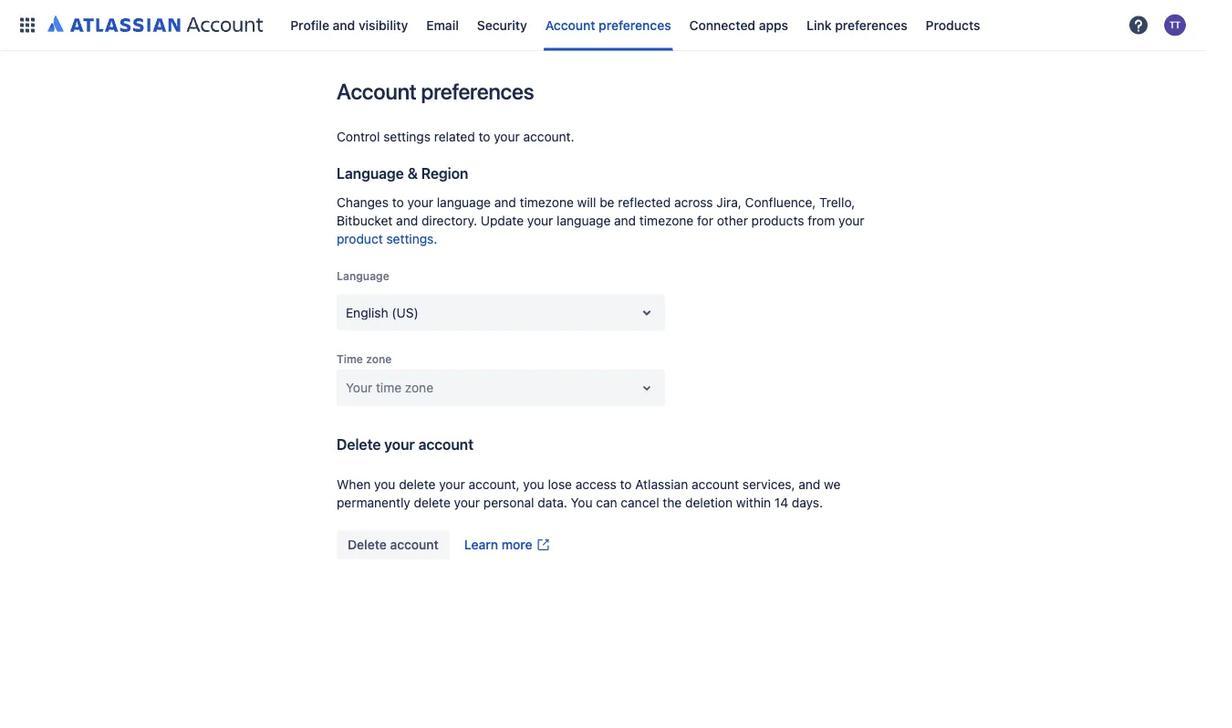 Task type: locate. For each thing, give the bounding box(es) containing it.
delete account
[[348, 537, 439, 552]]

delete
[[399, 477, 436, 492], [414, 495, 451, 510]]

jira,
[[717, 195, 742, 210]]

delete down delete your account on the left of the page
[[399, 477, 436, 492]]

2 you from the left
[[523, 477, 545, 492]]

switch to... image
[[16, 14, 38, 36]]

be
[[600, 195, 615, 210]]

link preferences
[[807, 17, 908, 32]]

and up "settings."
[[396, 213, 418, 228]]

to down language & region
[[392, 195, 404, 210]]

language down will
[[557, 213, 611, 228]]

1 language from the top
[[337, 165, 404, 182]]

zone
[[366, 352, 392, 365], [405, 380, 434, 395]]

None text field
[[346, 379, 349, 397]]

account up account,
[[419, 436, 474, 453]]

your down 'your time zone'
[[385, 436, 415, 453]]

related
[[434, 129, 475, 144]]

you up permanently
[[374, 477, 396, 492]]

and right profile
[[333, 17, 355, 32]]

cancel
[[621, 495, 660, 510]]

permanently
[[337, 495, 411, 510]]

1 vertical spatial language
[[337, 270, 390, 283]]

your down account,
[[454, 495, 480, 510]]

connected apps link
[[684, 10, 794, 40]]

to
[[479, 129, 491, 144], [392, 195, 404, 210], [620, 477, 632, 492]]

language up directory.
[[437, 195, 491, 210]]

2 horizontal spatial to
[[620, 477, 632, 492]]

personal
[[484, 495, 534, 510]]

to up cancel
[[620, 477, 632, 492]]

days.
[[792, 495, 824, 510]]

delete your account
[[337, 436, 474, 453]]

link
[[807, 17, 832, 32]]

to right related on the left top of the page
[[479, 129, 491, 144]]

to inside changes to your language and timezone will be reflected across jira, confluence, trello, bitbucket and directory. update your language and timezone for other products from your product settings.
[[392, 195, 404, 210]]

2 horizontal spatial preferences
[[835, 17, 908, 32]]

profile and visibility
[[291, 17, 408, 32]]

1 horizontal spatial timezone
[[640, 213, 694, 228]]

1 horizontal spatial zone
[[405, 380, 434, 395]]

delete inside button
[[348, 537, 387, 552]]

0 vertical spatial language
[[337, 165, 404, 182]]

0 vertical spatial to
[[479, 129, 491, 144]]

timezone left will
[[520, 195, 574, 210]]

your left account.
[[494, 129, 520, 144]]

delete up delete account on the left bottom of page
[[414, 495, 451, 510]]

preferences left connected
[[599, 17, 672, 32]]

bitbucket
[[337, 213, 393, 228]]

for
[[697, 213, 714, 228]]

visibility
[[359, 17, 408, 32]]

language
[[437, 195, 491, 210], [557, 213, 611, 228]]

delete for delete account
[[348, 537, 387, 552]]

and
[[333, 17, 355, 32], [495, 195, 517, 210], [396, 213, 418, 228], [614, 213, 636, 228], [799, 477, 821, 492]]

products
[[752, 213, 805, 228]]

delete account button
[[337, 530, 450, 560]]

account
[[546, 17, 596, 32], [337, 79, 417, 104]]

0 vertical spatial timezone
[[520, 195, 574, 210]]

english
[[346, 305, 388, 320]]

0 horizontal spatial you
[[374, 477, 396, 492]]

apps
[[759, 17, 789, 32]]

banner containing profile and visibility
[[0, 0, 1207, 51]]

manage profile menu element
[[11, 0, 1123, 51]]

timezone
[[520, 195, 574, 210], [640, 213, 694, 228]]

language
[[337, 165, 404, 182], [337, 270, 390, 283]]

update
[[481, 213, 524, 228]]

the
[[663, 495, 682, 510]]

settings.
[[387, 231, 438, 246]]

1 vertical spatial to
[[392, 195, 404, 210]]

deletion
[[686, 495, 733, 510]]

account right the security at top
[[546, 17, 596, 32]]

and up update
[[495, 195, 517, 210]]

language for language
[[337, 270, 390, 283]]

your down &
[[408, 195, 434, 210]]

your down trello, at top
[[839, 213, 865, 228]]

2 vertical spatial account
[[390, 537, 439, 552]]

security link
[[472, 10, 533, 40]]

1 vertical spatial zone
[[405, 380, 434, 395]]

0 vertical spatial delete
[[337, 436, 381, 453]]

2 language from the top
[[337, 270, 390, 283]]

delete for delete your account
[[337, 436, 381, 453]]

&
[[408, 165, 418, 182]]

you up data.
[[523, 477, 545, 492]]

email
[[427, 17, 459, 32]]

1 vertical spatial account
[[337, 79, 417, 104]]

banner
[[0, 0, 1207, 51]]

delete down permanently
[[348, 537, 387, 552]]

settings
[[384, 129, 431, 144]]

1 vertical spatial account
[[692, 477, 739, 492]]

0 horizontal spatial to
[[392, 195, 404, 210]]

delete
[[337, 436, 381, 453], [348, 537, 387, 552]]

preferences for account preferences link
[[599, 17, 672, 32]]

directory.
[[422, 213, 477, 228]]

you
[[374, 477, 396, 492], [523, 477, 545, 492]]

account up deletion at bottom
[[692, 477, 739, 492]]

english (us)
[[346, 305, 419, 320]]

2 vertical spatial to
[[620, 477, 632, 492]]

account
[[419, 436, 474, 453], [692, 477, 739, 492], [390, 537, 439, 552]]

delete up when in the left bottom of the page
[[337, 436, 381, 453]]

account up control
[[337, 79, 417, 104]]

0 horizontal spatial account preferences
[[337, 79, 534, 104]]

1 horizontal spatial preferences
[[599, 17, 672, 32]]

timezone down reflected
[[640, 213, 694, 228]]

time zone
[[337, 352, 392, 365]]

learn more
[[465, 537, 533, 552]]

will
[[578, 195, 597, 210]]

confluence,
[[745, 195, 816, 210]]

across
[[675, 195, 714, 210]]

learn more link
[[454, 530, 562, 560]]

reflected
[[618, 195, 671, 210]]

control settings related to your account.
[[337, 129, 575, 144]]

your right update
[[528, 213, 554, 228]]

1 vertical spatial delete
[[414, 495, 451, 510]]

to inside when you delete your account, you lose access to atlassian account services, and we permanently delete your personal data. you can cancel the deletion within 14 days.
[[620, 477, 632, 492]]

0 vertical spatial account
[[419, 436, 474, 453]]

1 horizontal spatial account
[[546, 17, 596, 32]]

0 horizontal spatial preferences
[[421, 79, 534, 104]]

connected apps
[[690, 17, 789, 32]]

can
[[596, 495, 618, 510]]

language up english
[[337, 270, 390, 283]]

0 vertical spatial language
[[437, 195, 491, 210]]

language up changes on the left top of the page
[[337, 165, 404, 182]]

preferences right the link
[[835, 17, 908, 32]]

0 vertical spatial account preferences
[[546, 17, 672, 32]]

0 horizontal spatial zone
[[366, 352, 392, 365]]

atlassian
[[636, 477, 689, 492]]

1 horizontal spatial you
[[523, 477, 545, 492]]

1 horizontal spatial account preferences
[[546, 17, 672, 32]]

account down permanently
[[390, 537, 439, 552]]

and up days.
[[799, 477, 821, 492]]

None text field
[[346, 304, 349, 322]]

preferences up control settings related to your account. on the left of page
[[421, 79, 534, 104]]

preferences
[[599, 17, 672, 32], [835, 17, 908, 32], [421, 79, 534, 104]]

1 vertical spatial language
[[557, 213, 611, 228]]

trello,
[[820, 195, 856, 210]]

0 vertical spatial account
[[546, 17, 596, 32]]

open image
[[636, 377, 658, 399]]

1 vertical spatial delete
[[348, 537, 387, 552]]

account preferences
[[546, 17, 672, 32], [337, 79, 534, 104]]

services,
[[743, 477, 796, 492]]

your
[[494, 129, 520, 144], [408, 195, 434, 210], [528, 213, 554, 228], [839, 213, 865, 228], [385, 436, 415, 453], [439, 477, 465, 492], [454, 495, 480, 510]]

14
[[775, 495, 789, 510]]

changes to your language and timezone will be reflected across jira, confluence, trello, bitbucket and directory. update your language and timezone for other products from your product settings.
[[337, 195, 865, 246]]



Task type: describe. For each thing, give the bounding box(es) containing it.
account preferences link
[[540, 10, 677, 40]]

1 vertical spatial timezone
[[640, 213, 694, 228]]

your left account,
[[439, 477, 465, 492]]

account inside manage profile menu element
[[546, 17, 596, 32]]

products
[[926, 17, 981, 32]]

open image
[[636, 302, 658, 324]]

from
[[808, 213, 836, 228]]

lose
[[548, 477, 572, 492]]

learn more image
[[536, 538, 551, 552]]

language for language & region
[[337, 165, 404, 182]]

1 vertical spatial account preferences
[[337, 79, 534, 104]]

email link
[[421, 10, 465, 40]]

changes
[[337, 195, 389, 210]]

within
[[737, 495, 772, 510]]

help image
[[1128, 14, 1150, 36]]

time
[[376, 380, 402, 395]]

data.
[[538, 495, 568, 510]]

account preferences inside manage profile menu element
[[546, 17, 672, 32]]

account image
[[1165, 14, 1187, 36]]

0 horizontal spatial language
[[437, 195, 491, 210]]

we
[[825, 477, 841, 492]]

link preferences link
[[802, 10, 913, 40]]

your
[[346, 380, 373, 395]]

when you delete your account, you lose access to atlassian account services, and we permanently delete your personal data. you can cancel the deletion within 14 days.
[[337, 477, 841, 510]]

when
[[337, 477, 371, 492]]

account inside button
[[390, 537, 439, 552]]

connected
[[690, 17, 756, 32]]

products link
[[921, 10, 986, 40]]

0 vertical spatial zone
[[366, 352, 392, 365]]

other
[[717, 213, 748, 228]]

more
[[502, 537, 533, 552]]

and inside when you delete your account, you lose access to atlassian account services, and we permanently delete your personal data. you can cancel the deletion within 14 days.
[[799, 477, 821, 492]]

you
[[571, 495, 593, 510]]

(us)
[[392, 305, 419, 320]]

profile and visibility link
[[285, 10, 414, 40]]

and inside manage profile menu element
[[333, 17, 355, 32]]

and down be
[[614, 213, 636, 228]]

account,
[[469, 477, 520, 492]]

access
[[576, 477, 617, 492]]

learn
[[465, 537, 498, 552]]

your time zone
[[346, 380, 434, 395]]

time
[[337, 352, 363, 365]]

1 horizontal spatial to
[[479, 129, 491, 144]]

account inside when you delete your account, you lose access to atlassian account services, and we permanently delete your personal data. you can cancel the deletion within 14 days.
[[692, 477, 739, 492]]

1 you from the left
[[374, 477, 396, 492]]

profile
[[291, 17, 330, 32]]

control
[[337, 129, 380, 144]]

region
[[422, 165, 469, 182]]

language & region
[[337, 165, 469, 182]]

preferences for link preferences link
[[835, 17, 908, 32]]

0 vertical spatial delete
[[399, 477, 436, 492]]

0 horizontal spatial timezone
[[520, 195, 574, 210]]

1 horizontal spatial language
[[557, 213, 611, 228]]

product settings. link
[[337, 231, 438, 246]]

security
[[477, 17, 527, 32]]

0 horizontal spatial account
[[337, 79, 417, 104]]

product
[[337, 231, 383, 246]]

account.
[[524, 129, 575, 144]]



